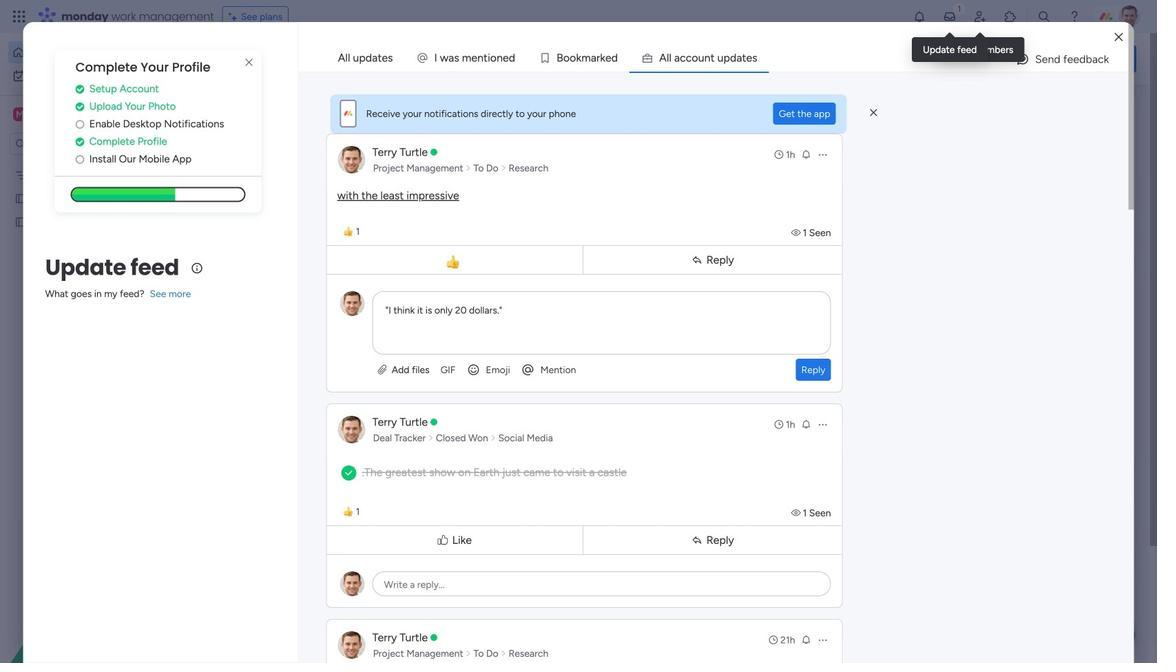 Task type: describe. For each thing, give the bounding box(es) containing it.
public board image for component image
[[681, 252, 696, 267]]

close image
[[1115, 32, 1123, 42]]

2 check circle image from the top
[[76, 102, 84, 112]]

give feedback image
[[1016, 52, 1030, 66]]

1 vertical spatial lottie animation image
[[0, 524, 176, 664]]

3 check circle image from the top
[[76, 137, 84, 147]]

2 vertical spatial option
[[0, 163, 176, 166]]

0 horizontal spatial add to favorites image
[[409, 421, 422, 434]]

public board image
[[14, 192, 28, 205]]

component image
[[681, 273, 693, 286]]

Search in workspace field
[[29, 136, 115, 152]]

1 vertical spatial lottie animation element
[[0, 524, 176, 664]]

1 slider arrow image from the left
[[466, 161, 472, 175]]

0 horizontal spatial public board image
[[14, 216, 28, 229]]

1 image
[[954, 1, 966, 16]]

terry turtle image
[[1119, 6, 1141, 28]]

dapulse attachment image
[[378, 364, 387, 376]]

quick search results list box
[[213, 129, 897, 480]]

0 vertical spatial add to favorites image
[[634, 252, 648, 266]]

v2 seen image
[[792, 227, 803, 239]]

1 check circle image from the top
[[76, 84, 84, 94]]

1 circle o image from the top
[[76, 119, 84, 129]]

dapulse x slim image
[[1116, 100, 1133, 116]]

1 vertical spatial option
[[8, 65, 167, 87]]

2 circle o image from the top
[[76, 154, 84, 165]]

1 horizontal spatial lottie animation image
[[540, 33, 928, 85]]

help image
[[1068, 10, 1082, 23]]

close recently visited image
[[213, 112, 229, 129]]

1 element
[[352, 519, 368, 535]]

invite members image
[[974, 10, 987, 23]]



Task type: vqa. For each thing, say whether or not it's contained in the screenshot.
"1" element in the left of the page
yes



Task type: locate. For each thing, give the bounding box(es) containing it.
2 horizontal spatial public board image
[[681, 252, 696, 267]]

check circle image down the workspace selection 'element'
[[76, 137, 84, 147]]

component image
[[455, 273, 468, 286]]

remove from favorites image
[[409, 252, 422, 266]]

public board image up component image
[[681, 252, 696, 267]]

0 vertical spatial lottie animation image
[[540, 33, 928, 85]]

monday marketplace image
[[1004, 10, 1018, 23]]

getting started element
[[930, 502, 1137, 557]]

v2 seen image
[[792, 508, 803, 519]]

1 horizontal spatial lottie animation element
[[540, 33, 928, 85]]

slider arrow image
[[428, 431, 434, 445], [490, 431, 497, 445], [466, 647, 472, 661], [501, 647, 507, 661]]

search everything image
[[1038, 10, 1052, 23]]

public board image for component icon on the left of page
[[455, 252, 471, 267]]

circle o image up search in workspace "field"
[[76, 119, 84, 129]]

1 vertical spatial circle o image
[[76, 154, 84, 165]]

1 horizontal spatial dapulse x slim image
[[871, 107, 878, 119]]

0 horizontal spatial lottie animation image
[[0, 524, 176, 664]]

public board image down public board icon
[[14, 216, 28, 229]]

dapulse x slim image
[[241, 54, 257, 71], [871, 107, 878, 119]]

1 vertical spatial check circle image
[[76, 102, 84, 112]]

add to favorites image
[[634, 252, 648, 266], [409, 421, 422, 434]]

2 vertical spatial check circle image
[[76, 137, 84, 147]]

0 horizontal spatial slider arrow image
[[466, 161, 472, 175]]

0 vertical spatial option
[[8, 41, 167, 63]]

tab
[[326, 44, 405, 72]]

0 vertical spatial circle o image
[[76, 119, 84, 129]]

check circle image up search in workspace "field"
[[76, 102, 84, 112]]

1 vertical spatial dapulse x slim image
[[871, 107, 878, 119]]

lottie animation element
[[540, 33, 928, 85], [0, 524, 176, 664]]

contact sales element
[[930, 635, 1137, 664]]

notifications image
[[913, 10, 927, 23]]

public board image
[[14, 216, 28, 229], [455, 252, 471, 267], [681, 252, 696, 267]]

1 horizontal spatial slider arrow image
[[501, 161, 507, 175]]

v2 user feedback image
[[941, 51, 952, 67]]

tab list
[[326, 44, 1129, 72]]

circle o image
[[76, 119, 84, 129], [76, 154, 84, 165]]

v2 bolt switch image
[[1049, 51, 1057, 66]]

check circle image up the workspace selection 'element'
[[76, 84, 84, 94]]

options image
[[818, 635, 829, 646]]

circle o image down search in workspace "field"
[[76, 154, 84, 165]]

check circle image
[[76, 84, 84, 94], [76, 102, 84, 112], [76, 137, 84, 147]]

public board image up component icon on the left of page
[[455, 252, 471, 267]]

1 horizontal spatial add to favorites image
[[634, 252, 648, 266]]

1 vertical spatial add to favorites image
[[409, 421, 422, 434]]

0 vertical spatial check circle image
[[76, 84, 84, 94]]

slider arrow image
[[466, 161, 472, 175], [501, 161, 507, 175]]

0 horizontal spatial lottie animation element
[[0, 524, 176, 664]]

workspace selection element
[[13, 106, 115, 124]]

0 vertical spatial lottie animation element
[[540, 33, 928, 85]]

list box
[[0, 161, 176, 420]]

option
[[8, 41, 167, 63], [8, 65, 167, 87], [0, 163, 176, 166]]

0 vertical spatial dapulse x slim image
[[241, 54, 257, 71]]

help center element
[[930, 568, 1137, 623]]

lottie animation image
[[540, 33, 928, 85], [0, 524, 176, 664]]

close my workspaces image
[[213, 648, 229, 664]]

2 slider arrow image from the left
[[501, 161, 507, 175]]

see plans image
[[229, 9, 241, 24]]

0 horizontal spatial dapulse x slim image
[[241, 54, 257, 71]]

select product image
[[12, 10, 26, 23]]

update feed image
[[943, 10, 957, 23]]

1 horizontal spatial public board image
[[455, 252, 471, 267]]

workspace image
[[13, 107, 27, 122]]

reminder image
[[801, 635, 812, 646]]



